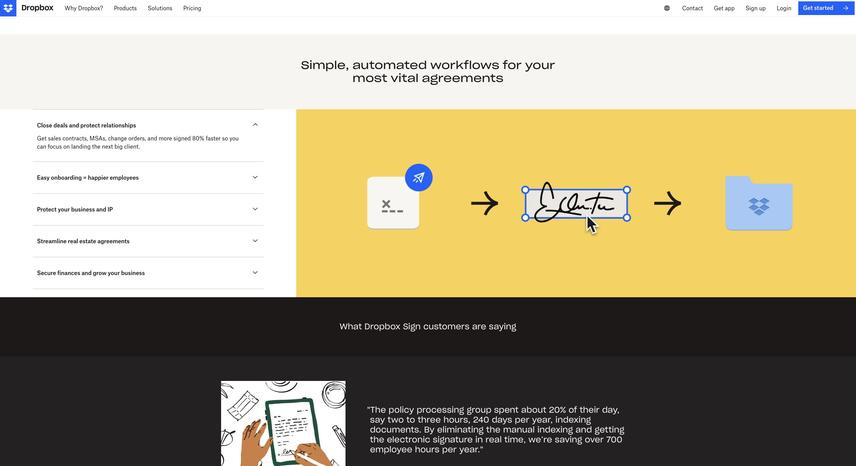 Task type: describe. For each thing, give the bounding box(es) containing it.
saying
[[489, 321, 516, 332]]

1 horizontal spatial the
[[370, 434, 384, 445]]

protect your business and ip
[[37, 206, 113, 213]]

your for secure finances and grow your business
[[108, 270, 120, 277]]

vital
[[391, 71, 419, 85]]

three
[[418, 415, 441, 425]]

getting
[[595, 424, 624, 435]]

get app
[[714, 5, 735, 12]]

get for get sales contracts, msas, change orders, and more signed 80% faster so you can focus on landing the next big client.
[[37, 135, 47, 142]]

up
[[759, 5, 766, 12]]

electronic
[[387, 434, 430, 445]]

0 vertical spatial sign
[[746, 5, 758, 12]]

hours,
[[444, 415, 471, 425]]

login
[[777, 5, 792, 12]]

what
[[340, 321, 362, 332]]

estate
[[79, 238, 96, 245]]

1 horizontal spatial per
[[515, 415, 529, 425]]

700
[[606, 434, 622, 445]]

signature
[[433, 434, 473, 445]]

get sales contracts, msas, change orders, and more signed 80% faster so you can focus on landing the next big client.
[[37, 135, 239, 150]]

processing
[[417, 405, 464, 415]]

what dropbox sign customers are saying
[[340, 321, 516, 332]]

focus
[[48, 143, 62, 150]]

sales
[[48, 135, 61, 142]]

secure
[[37, 270, 56, 277]]

faster
[[206, 135, 221, 142]]

why dropbox?
[[65, 5, 103, 12]]

and left ip
[[96, 206, 106, 213]]

in
[[475, 434, 483, 445]]

orders,
[[128, 135, 146, 142]]

products
[[114, 5, 137, 12]]

landing
[[71, 143, 91, 150]]

get started link
[[798, 1, 855, 15]]

an illustration of a person signing a document on a digital tablet image
[[221, 381, 345, 466]]

1 vertical spatial per
[[442, 444, 457, 455]]

protect
[[80, 122, 100, 129]]

protect
[[37, 206, 57, 213]]

documents.
[[370, 424, 422, 435]]

app
[[725, 5, 735, 12]]

and up contracts, in the top left of the page
[[69, 122, 79, 129]]

day,
[[602, 405, 620, 415]]

0 horizontal spatial real
[[68, 238, 78, 245]]

2 horizontal spatial the
[[486, 424, 501, 435]]

of
[[569, 405, 577, 415]]

spent
[[494, 405, 519, 415]]

why dropbox? button
[[59, 0, 108, 16]]

are
[[472, 321, 486, 332]]

year."
[[459, 444, 483, 455]]

get app button
[[709, 0, 740, 16]]

secure finances and grow your business
[[37, 270, 145, 277]]

an esignature workflow process using dropbox sign image
[[313, 126, 840, 281]]

0 horizontal spatial agreements
[[97, 238, 130, 245]]

time,
[[504, 434, 526, 445]]

"the policy processing group spent about 20% of their day, say two to three hours, 240 days per year, indexing documents. by eliminating the manual indexing and getting the electronic signature in real time, we're saving over 700 employee hours per year."
[[367, 405, 624, 455]]

employees
[[110, 174, 139, 181]]

started
[[814, 5, 834, 11]]

deals
[[53, 122, 68, 129]]

automated
[[353, 58, 427, 72]]

simple,
[[301, 58, 349, 72]]

year,
[[532, 415, 553, 425]]

simple, automated workflows for your most vital agreements
[[301, 58, 555, 85]]

pricing link
[[178, 0, 207, 16]]

manual
[[503, 424, 535, 435]]

over
[[585, 434, 604, 445]]

close deals and protect relationships
[[37, 122, 136, 129]]

"the
[[367, 405, 386, 415]]

days
[[492, 415, 512, 425]]

products button
[[108, 0, 142, 16]]

customers
[[423, 321, 470, 332]]

login link
[[771, 0, 797, 16]]

close
[[37, 122, 52, 129]]

ip
[[108, 206, 113, 213]]

policy
[[389, 405, 414, 415]]

easy onboarding = happier employees
[[37, 174, 139, 181]]



Task type: locate. For each thing, give the bounding box(es) containing it.
streamline real estate agreements
[[37, 238, 130, 245]]

say
[[370, 415, 385, 425]]

1 vertical spatial real
[[486, 434, 502, 445]]

get up can
[[37, 135, 47, 142]]

per left 'year."'
[[442, 444, 457, 455]]

contracts,
[[63, 135, 88, 142]]

pricing
[[183, 5, 201, 12]]

your
[[525, 58, 555, 72], [58, 206, 70, 213], [108, 270, 120, 277]]

saving
[[555, 434, 582, 445]]

get for get started
[[803, 5, 813, 11]]

get for get app
[[714, 5, 724, 12]]

you
[[230, 135, 239, 142]]

signed
[[173, 135, 191, 142]]

get inside popup button
[[714, 5, 724, 12]]

1 horizontal spatial sign
[[746, 5, 758, 12]]

the right in
[[486, 424, 501, 435]]

grow
[[93, 270, 107, 277]]

0 horizontal spatial business
[[71, 206, 95, 213]]

streamline
[[37, 238, 67, 245]]

2 horizontal spatial your
[[525, 58, 555, 72]]

eliminating
[[437, 424, 484, 435]]

0 horizontal spatial sign
[[403, 321, 421, 332]]

and
[[69, 122, 79, 129], [147, 135, 157, 142], [96, 206, 106, 213], [82, 270, 92, 277], [576, 424, 592, 435]]

the
[[92, 143, 100, 150], [486, 424, 501, 435], [370, 434, 384, 445]]

hours
[[415, 444, 440, 455]]

solutions button
[[142, 0, 178, 16]]

1 horizontal spatial get
[[714, 5, 724, 12]]

80%
[[192, 135, 204, 142]]

indexing
[[555, 415, 591, 425], [537, 424, 573, 435]]

1 vertical spatial business
[[121, 270, 145, 277]]

2 vertical spatial your
[[108, 270, 120, 277]]

0 vertical spatial business
[[71, 206, 95, 213]]

0 horizontal spatial the
[[92, 143, 100, 150]]

contact button
[[677, 0, 709, 16]]

their
[[580, 405, 600, 415]]

business
[[71, 206, 95, 213], [121, 270, 145, 277]]

indexing up the saving on the bottom right of page
[[555, 415, 591, 425]]

agreements inside simple, automated workflows for your most vital agreements
[[422, 71, 504, 85]]

agreements
[[422, 71, 504, 85], [97, 238, 130, 245]]

240
[[473, 415, 489, 425]]

sign up link
[[740, 0, 771, 16]]

so
[[222, 135, 228, 142]]

finances
[[57, 270, 80, 277]]

next
[[102, 143, 113, 150]]

indexing down 20%
[[537, 424, 573, 435]]

=
[[83, 174, 87, 181]]

happier
[[88, 174, 108, 181]]

big
[[114, 143, 123, 150]]

get left the started
[[803, 5, 813, 11]]

your right protect
[[58, 206, 70, 213]]

per right days
[[515, 415, 529, 425]]

1 vertical spatial sign
[[403, 321, 421, 332]]

to
[[406, 415, 415, 425]]

change
[[108, 135, 127, 142]]

and inside "the policy processing group spent about 20% of their day, say two to three hours, 240 days per year, indexing documents. by eliminating the manual indexing and getting the electronic signature in real time, we're saving over 700 employee hours per year."
[[576, 424, 592, 435]]

your right for
[[525, 58, 555, 72]]

more
[[159, 135, 172, 142]]

dropbox?
[[78, 5, 103, 12]]

on
[[63, 143, 70, 150]]

get
[[803, 5, 813, 11], [714, 5, 724, 12], [37, 135, 47, 142]]

the inside get sales contracts, msas, change orders, and more signed 80% faster so you can focus on landing the next big client.
[[92, 143, 100, 150]]

and down their
[[576, 424, 592, 435]]

0 vertical spatial per
[[515, 415, 529, 425]]

1 horizontal spatial real
[[486, 434, 502, 445]]

real
[[68, 238, 78, 245], [486, 434, 502, 445]]

msas,
[[90, 135, 107, 142]]

for
[[503, 58, 522, 72]]

client.
[[124, 143, 140, 150]]

get started
[[803, 5, 834, 11]]

0 horizontal spatial get
[[37, 135, 47, 142]]

20%
[[549, 405, 566, 415]]

get left app
[[714, 5, 724, 12]]

why
[[65, 5, 77, 12]]

your inside simple, automated workflows for your most vital agreements
[[525, 58, 555, 72]]

get inside get sales contracts, msas, change orders, and more signed 80% faster so you can focus on landing the next big client.
[[37, 135, 47, 142]]

real left estate
[[68, 238, 78, 245]]

and inside get sales contracts, msas, change orders, and more signed 80% faster so you can focus on landing the next big client.
[[147, 135, 157, 142]]

two
[[388, 415, 404, 425]]

sign right dropbox
[[403, 321, 421, 332]]

2 horizontal spatial get
[[803, 5, 813, 11]]

0 horizontal spatial your
[[58, 206, 70, 213]]

the down the say
[[370, 434, 384, 445]]

onboarding
[[51, 174, 82, 181]]

business right grow
[[121, 270, 145, 277]]

the down the msas,
[[92, 143, 100, 150]]

employee
[[370, 444, 412, 455]]

by
[[424, 424, 435, 435]]

sign
[[746, 5, 758, 12], [403, 321, 421, 332]]

1 horizontal spatial business
[[121, 270, 145, 277]]

1 horizontal spatial agreements
[[422, 71, 504, 85]]

0 vertical spatial agreements
[[422, 71, 504, 85]]

1 horizontal spatial your
[[108, 270, 120, 277]]

your right grow
[[108, 270, 120, 277]]

can
[[37, 143, 46, 150]]

real right in
[[486, 434, 502, 445]]

group
[[467, 405, 492, 415]]

sign up
[[746, 5, 766, 12]]

0 vertical spatial your
[[525, 58, 555, 72]]

about
[[521, 405, 546, 415]]

easy
[[37, 174, 50, 181]]

per
[[515, 415, 529, 425], [442, 444, 457, 455]]

1 vertical spatial agreements
[[97, 238, 130, 245]]

solutions
[[148, 5, 172, 12]]

sign left the up
[[746, 5, 758, 12]]

contact
[[682, 5, 703, 12]]

most
[[353, 71, 387, 85]]

relationships
[[101, 122, 136, 129]]

0 vertical spatial real
[[68, 238, 78, 245]]

dropbox
[[365, 321, 401, 332]]

and left grow
[[82, 270, 92, 277]]

your for simple, automated workflows for your most vital agreements
[[525, 58, 555, 72]]

0 horizontal spatial per
[[442, 444, 457, 455]]

real inside "the policy processing group spent about 20% of their day, say two to three hours, 240 days per year, indexing documents. by eliminating the manual indexing and getting the electronic signature in real time, we're saving over 700 employee hours per year."
[[486, 434, 502, 445]]

business left ip
[[71, 206, 95, 213]]

workflows
[[430, 58, 499, 72]]

and left more
[[147, 135, 157, 142]]

1 vertical spatial your
[[58, 206, 70, 213]]



Task type: vqa. For each thing, say whether or not it's contained in the screenshot.
edit documents
no



